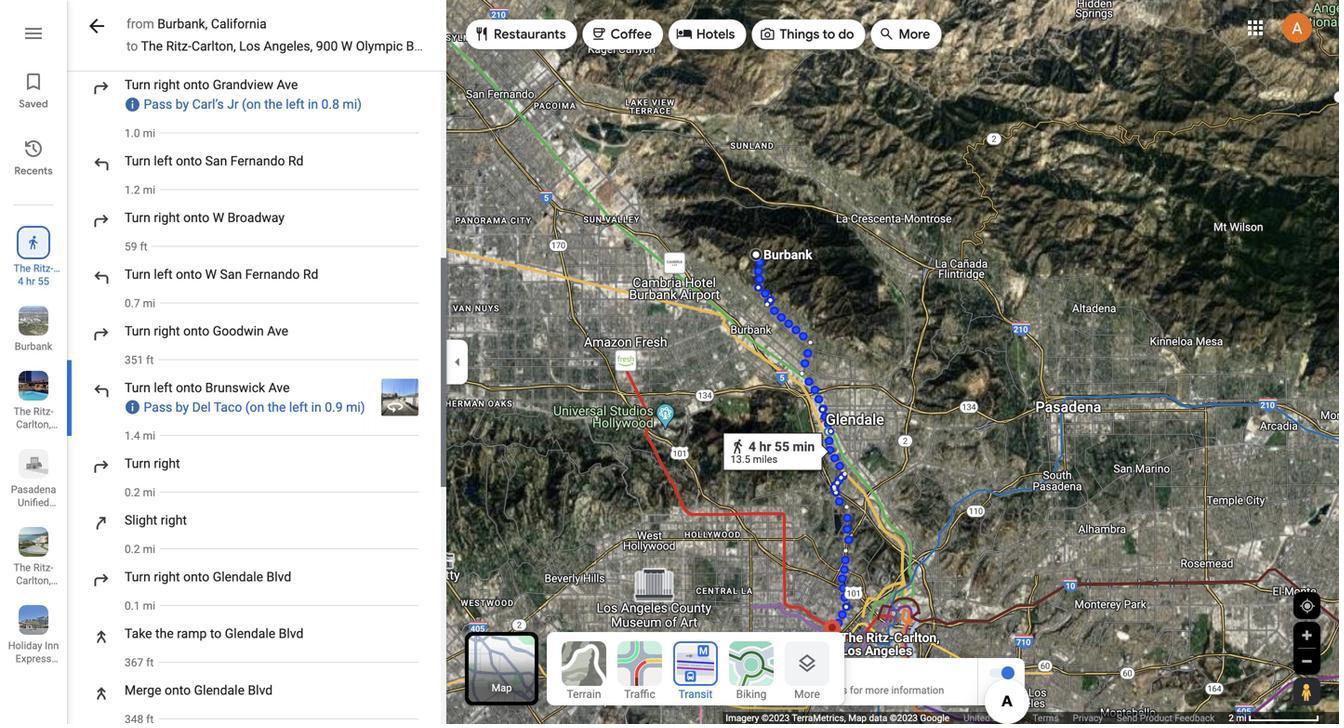 Task type: vqa. For each thing, say whether or not it's contained in the screenshot.


Task type: locate. For each thing, give the bounding box(es) containing it.
0 vertical spatial 0.2
[[125, 487, 140, 500]]

ritz- down the burbank,
[[166, 39, 192, 54]]

ritz- for the ritz- carlton, los angeles
[[33, 406, 53, 418]]

55
[[38, 276, 49, 287]]

w left broadway
[[213, 210, 224, 225]]

0 vertical spatial the
[[264, 97, 283, 112]]

united states button
[[964, 712, 1019, 725]]

the inside the ritz- carlton, los angeles
[[14, 406, 31, 418]]

1 pass from the top
[[144, 97, 172, 112]]

in left 0.8
[[308, 97, 318, 112]]

1 horizontal spatial map
[[848, 713, 867, 724]]

by left "carl's"
[[176, 97, 189, 112]]

turn down 1.0 mi
[[125, 153, 151, 169]]

fernando up broadway
[[230, 153, 285, 169]]

angeles, left 900 on the left top
[[264, 39, 313, 54]]

 coffee
[[590, 24, 652, 44]]

367
[[125, 657, 143, 670]]

los right blvd,
[[437, 39, 458, 54]]

right for turn right
[[154, 456, 180, 472]]

turn down 1.4 mi
[[125, 456, 151, 472]]

product
[[1140, 713, 1173, 724]]

to down from
[[126, 39, 138, 54]]

left left 0.8
[[286, 97, 305, 112]]

2 vertical spatial the
[[155, 627, 174, 642]]

onto up ramp
[[183, 570, 209, 585]]

from burbank, california to the ritz-carlton, los angeles, 900 w olympic blvd, los angeles, ca 90015
[[126, 16, 570, 54]]

information tooltip
[[125, 97, 140, 111], [125, 401, 140, 414]]

map
[[492, 683, 512, 694], [848, 713, 867, 724]]

©2023
[[762, 713, 790, 724], [890, 713, 918, 724]]

0 vertical spatial mi)
[[343, 97, 362, 112]]

1.4
[[125, 430, 140, 443]]

1 vertical spatial 0.2 mi
[[125, 543, 155, 556]]

carlton, inside from burbank, california to the ritz-carlton, los angeles, 900 w olympic blvd, los angeles, ca 90015
[[192, 39, 236, 54]]

turn up 0.1 mi at the bottom left
[[125, 570, 151, 585]]

 main content
[[67, 0, 570, 725]]

mi) for pass by del taco (on the left in 0.9 mi)
[[346, 400, 365, 415]]

351
[[125, 354, 143, 367]]

0 horizontal spatial ©2023
[[762, 713, 790, 724]]

mi) right 0.8
[[343, 97, 362, 112]]

0 vertical spatial 0.2 mi
[[125, 487, 155, 500]]

0 vertical spatial ave
[[277, 77, 298, 93]]

0 horizontal spatial more
[[794, 688, 820, 701]]

the right taco
[[268, 400, 286, 415]]

information tooltip up '1.4'
[[125, 401, 140, 414]]

1 vertical spatial in
[[311, 400, 322, 415]]

ft for turn right onto w broadway
[[140, 240, 147, 253]]

transit inside button
[[679, 688, 713, 701]]

the ritz- carlton, laguna niguel
[[14, 562, 53, 613]]

0 vertical spatial transit
[[772, 667, 806, 680]]

2 by from the top
[[176, 400, 189, 415]]

ave for turn left onto brunswick ave
[[268, 380, 290, 396]]

carlton, inside the ritz- carlton, laguna niguel
[[16, 575, 51, 587]]

onto for goodwin ave
[[183, 323, 209, 339]]

san up goodwin
[[220, 267, 242, 282]]

turn down the '59 ft'
[[125, 267, 151, 282]]

0.2 mi down slight
[[125, 543, 155, 556]]

transit up "click"
[[772, 667, 806, 680]]

0.8
[[321, 97, 339, 112]]

1 vertical spatial more
[[794, 688, 820, 701]]

map left terrain
[[492, 683, 512, 694]]

jr
[[227, 97, 239, 112]]

0 vertical spatial (on
[[242, 97, 261, 112]]

0 horizontal spatial angeles,
[[264, 39, 313, 54]]

0.2 up slight
[[125, 487, 140, 500]]

mi
[[143, 127, 155, 140], [143, 184, 155, 197], [143, 297, 155, 310], [143, 430, 155, 443], [143, 487, 155, 500], [143, 543, 155, 556], [143, 600, 155, 613], [1236, 713, 1247, 724]]

turn for turn left onto w san fernando rd
[[125, 267, 151, 282]]

onto for san fernando rd
[[176, 153, 202, 169]]

1 vertical spatial information tooltip
[[125, 401, 140, 414]]

turn down 351 ft
[[125, 380, 151, 396]]

0 vertical spatial ft
[[140, 240, 147, 253]]

glendale down take the ramp to glendale blvd
[[194, 683, 245, 699]]

the for grandview
[[264, 97, 283, 112]]

w right 900 on the left top
[[341, 39, 353, 54]]

footer containing imagery ©2023 terrametrics, map data ©2023 google
[[726, 712, 1229, 725]]

left for turn left onto brunswick ave
[[154, 380, 173, 396]]

0.7 mi
[[125, 297, 155, 310]]

1.0 mi
[[125, 127, 155, 140]]

1 vertical spatial san
[[220, 267, 242, 282]]

2 mi button
[[1229, 713, 1320, 724]]

left up 0.7 mi
[[154, 267, 173, 282]]

2 0.2 mi from the top
[[125, 543, 155, 556]]

1 horizontal spatial transit
[[772, 667, 806, 680]]

holiday inn express mira mesa- san diego button
[[0, 598, 67, 691]]

carlton, up angeles
[[16, 419, 51, 431]]

1 vertical spatial ave
[[267, 323, 288, 339]]

to inside from burbank, california to the ritz-carlton, los angeles, 900 w olympic blvd, los angeles, ca 90015
[[126, 39, 138, 54]]

los inside the ritz- carlton, los angeles
[[25, 432, 42, 444]]

0 vertical spatial ritz-
[[166, 39, 192, 54]]

ca
[[514, 39, 531, 54]]

onto up "turn right onto w broadway"
[[176, 153, 202, 169]]

right right slight
[[161, 513, 187, 528]]

the down grandview
[[264, 97, 283, 112]]

merge onto glendale blvd
[[125, 683, 273, 699]]

turn for turn right onto w broadway
[[125, 210, 151, 225]]

2 vertical spatial ritz-
[[33, 562, 53, 574]]

©2023 right data
[[890, 713, 918, 724]]

 hotels
[[676, 24, 735, 44]]

1 horizontal spatial ©2023
[[890, 713, 918, 724]]

express
[[15, 653, 51, 665]]

2 vertical spatial san
[[10, 679, 28, 691]]

1 turn from the top
[[125, 77, 151, 93]]

w
[[341, 39, 353, 54], [213, 210, 224, 225], [205, 267, 217, 282]]

turn for turn left onto san fernando rd
[[125, 153, 151, 169]]

2 vertical spatial w
[[205, 267, 217, 282]]

ritz- up angeles
[[33, 406, 53, 418]]

2 horizontal spatial to
[[823, 26, 835, 43]]

(on
[[242, 97, 261, 112], [245, 400, 264, 415]]

6 turn from the top
[[125, 380, 151, 396]]

to left do
[[823, 26, 835, 43]]

1 vertical spatial (on
[[245, 400, 264, 415]]

4
[[18, 276, 24, 287]]

ave up pass by carl's jr (on the left in 0.8 mi)
[[277, 77, 298, 93]]

turn right onto w broadway
[[125, 210, 285, 225]]

(on right jr
[[242, 97, 261, 112]]

351 ft
[[125, 354, 154, 367]]

1 vertical spatial pass
[[144, 400, 172, 415]]

los down california
[[239, 39, 260, 54]]

7 turn from the top
[[125, 456, 151, 472]]

5 turn from the top
[[125, 323, 151, 339]]

turn left onto san fernando rd
[[125, 153, 304, 169]]

the inside the ritz- carlton, laguna niguel
[[14, 562, 31, 574]]

fernando
[[230, 153, 285, 169], [245, 267, 300, 282]]

mi right the 2
[[1236, 713, 1247, 724]]

onto for w broadway
[[183, 210, 209, 225]]

glendale up take the ramp to glendale blvd
[[213, 570, 263, 585]]

california
[[211, 16, 267, 32]]

ritz- inside the ritz- carlton, los angeles
[[33, 406, 53, 418]]

4 turn from the top
[[125, 267, 151, 282]]

1 vertical spatial fernando
[[245, 267, 300, 282]]

ritz- up laguna at the bottom
[[33, 562, 53, 574]]

 list
[[0, 0, 67, 725]]

(on right taco
[[245, 400, 264, 415]]

w up turn right onto goodwin ave
[[205, 267, 217, 282]]

unified
[[18, 497, 49, 509]]

0.2 mi for turn
[[125, 487, 155, 500]]

rd
[[288, 153, 304, 169], [303, 267, 318, 282]]

san
[[205, 153, 227, 169], [220, 267, 242, 282], [10, 679, 28, 691]]

1 vertical spatial w
[[213, 210, 224, 225]]

transit button
[[673, 642, 718, 701]]

pasadena
[[11, 484, 56, 496]]

on
[[797, 685, 808, 697]]

1 vertical spatial mi)
[[346, 400, 365, 415]]

right up 0.1 mi at the bottom left
[[154, 570, 180, 585]]

left left 0.9
[[289, 400, 308, 415]]

carlton, inside the ritz- carlton, los angeles
[[16, 419, 51, 431]]

in for 0.8
[[308, 97, 318, 112]]

1 vertical spatial map
[[848, 713, 867, 724]]

by for del
[[176, 400, 189, 415]]

map left data
[[848, 713, 867, 724]]

for
[[850, 685, 863, 697]]

stations
[[811, 685, 847, 697]]

1 vertical spatial ft
[[146, 354, 154, 367]]

the up angeles
[[14, 406, 31, 418]]

2 vertical spatial carlton,
[[16, 575, 51, 587]]

ritz- for the ritz- carlton, laguna niguel
[[33, 562, 53, 574]]

1 vertical spatial ritz-
[[33, 406, 53, 418]]

2 vertical spatial the
[[14, 562, 31, 574]]

mi) for pass by carl's jr (on the left in 0.8 mi)
[[343, 97, 362, 112]]

the for brunswick
[[268, 400, 286, 415]]

2 vertical spatial blvd
[[248, 683, 273, 699]]

to
[[823, 26, 835, 43], [126, 39, 138, 54], [210, 627, 222, 642]]

pass up 1.4 mi
[[144, 400, 172, 415]]

2 vertical spatial ft
[[146, 657, 154, 670]]

1 horizontal spatial angeles,
[[461, 39, 510, 54]]

district
[[17, 523, 50, 535]]

turn right onto goodwin ave
[[125, 323, 288, 339]]

the ritz- carlton, los angeles
[[14, 406, 53, 457]]

the for the ritz- carlton, los angeles
[[14, 406, 31, 418]]

1 ©2023 from the left
[[762, 713, 790, 724]]

59
[[125, 240, 137, 253]]

mi down slight right
[[143, 543, 155, 556]]

turn down 0.7 mi
[[125, 323, 151, 339]]

imagery ©2023 terrametrics, map data ©2023 google
[[726, 713, 950, 724]]

footer
[[726, 712, 1229, 725]]

more
[[865, 685, 889, 697]]

onto up del
[[176, 380, 202, 396]]

 things to do
[[759, 24, 854, 44]]

onto down turn left onto san fernando rd
[[183, 210, 209, 225]]

mi right 0.1
[[143, 600, 155, 613]]

1 0.2 from the top
[[125, 487, 140, 500]]

0 horizontal spatial to
[[126, 39, 138, 54]]

the ritz- carlton, los angeles button
[[0, 364, 67, 457]]

2 ©2023 from the left
[[890, 713, 918, 724]]

1 information tooltip from the top
[[125, 97, 140, 111]]

glendale right ramp
[[225, 627, 275, 642]]

0 vertical spatial pass
[[144, 97, 172, 112]]

mi) right 0.9
[[346, 400, 365, 415]]

angeles
[[15, 445, 52, 457]]

3 turn from the top
[[125, 210, 151, 225]]

1 vertical spatial carlton,
[[16, 419, 51, 431]]

carlton, down california
[[192, 39, 236, 54]]

onto down "turn right onto w broadway"
[[176, 267, 202, 282]]

the for the ritz- carlton, laguna niguel
[[14, 562, 31, 574]]

transit left biking
[[679, 688, 713, 701]]

onto right the 'merge'
[[165, 683, 191, 699]]

turn
[[125, 77, 151, 93], [125, 153, 151, 169], [125, 210, 151, 225], [125, 267, 151, 282], [125, 323, 151, 339], [125, 380, 151, 396], [125, 456, 151, 472], [125, 570, 151, 585]]

0.2 for turn right
[[125, 487, 140, 500]]

0.7
[[125, 297, 140, 310]]

1 vertical spatial the
[[268, 400, 286, 415]]

2 0.2 from the top
[[125, 543, 140, 556]]

right for turn right onto glendale blvd
[[154, 570, 180, 585]]

0 horizontal spatial transit
[[679, 688, 713, 701]]

2 information tooltip from the top
[[125, 401, 140, 414]]

carlton, up laguna at the bottom
[[16, 575, 51, 587]]

right for turn right onto w broadway
[[154, 210, 180, 225]]

to right ramp
[[210, 627, 222, 642]]

onto left goodwin
[[183, 323, 209, 339]]

right down 1.4 mi
[[154, 456, 180, 472]]

glendale
[[213, 570, 263, 585], [225, 627, 275, 642], [194, 683, 245, 699]]

1 vertical spatial blvd
[[279, 627, 304, 642]]

ave
[[277, 77, 298, 93], [267, 323, 288, 339], [268, 380, 290, 396]]

1 horizontal spatial to
[[210, 627, 222, 642]]

0.2 mi up slight
[[125, 487, 155, 500]]

right for slight right
[[161, 513, 187, 528]]

onto for w san fernando rd
[[176, 267, 202, 282]]

2 horizontal spatial los
[[437, 39, 458, 54]]

0 vertical spatial carlton,
[[192, 39, 236, 54]]

right down 1.2 mi
[[154, 210, 180, 225]]

terrametrics,
[[792, 713, 846, 724]]


[[25, 233, 42, 253]]

mi right 1.0
[[143, 127, 155, 140]]

the
[[141, 39, 163, 54], [14, 406, 31, 418], [14, 562, 31, 574]]

los up angeles
[[25, 432, 42, 444]]

ritz- inside the ritz- carlton, laguna niguel
[[33, 562, 53, 574]]

information tooltip for pass by carl's jr (on the left in 0.8 mi)
[[125, 97, 140, 111]]

to inside directions from burbank, california to the ritz-carlton, los angeles, 900 w olympic blvd, los angeles, ca 90015 region
[[210, 627, 222, 642]]

saved button
[[0, 63, 67, 115]]

hr
[[26, 276, 35, 287]]

1 horizontal spatial more
[[899, 26, 930, 43]]

0.2 mi
[[125, 487, 155, 500], [125, 543, 155, 556]]

0 vertical spatial the
[[141, 39, 163, 54]]

turn up 1.0 mi
[[125, 77, 151, 93]]

left
[[286, 97, 305, 112], [154, 153, 173, 169], [154, 267, 173, 282], [154, 380, 173, 396], [289, 400, 308, 415]]

transit
[[772, 667, 806, 680], [679, 688, 713, 701]]

ft
[[140, 240, 147, 253], [146, 354, 154, 367], [146, 657, 154, 670]]

information tooltip up 1.0
[[125, 97, 140, 111]]

in
[[308, 97, 318, 112], [311, 400, 322, 415]]

1 by from the top
[[176, 97, 189, 112]]

fernando down broadway
[[245, 267, 300, 282]]

san down "carl's"
[[205, 153, 227, 169]]

0 horizontal spatial los
[[25, 432, 42, 444]]

1 vertical spatial rd
[[303, 267, 318, 282]]

onto up "carl's"
[[183, 77, 209, 93]]

0 vertical spatial in
[[308, 97, 318, 112]]

0.2 down slight
[[125, 543, 140, 556]]

0 vertical spatial w
[[341, 39, 353, 54]]

the up laguna at the bottom
[[14, 562, 31, 574]]

0.1 mi
[[125, 600, 155, 613]]

ritz- inside from burbank, california to the ritz-carlton, los angeles, 900 w olympic blvd, los angeles, ca 90015
[[166, 39, 192, 54]]

do
[[838, 26, 854, 43]]

ft right 367
[[146, 657, 154, 670]]

pass for left
[[144, 400, 172, 415]]

recents
[[14, 165, 53, 178]]

ave right goodwin
[[267, 323, 288, 339]]

ritz-
[[166, 39, 192, 54], [33, 406, 53, 418], [33, 562, 53, 574]]

1 vertical spatial 0.2
[[125, 543, 140, 556]]

in left 0.9
[[311, 400, 322, 415]]

right
[[154, 77, 180, 93], [154, 210, 180, 225], [154, 323, 180, 339], [154, 456, 180, 472], [161, 513, 187, 528], [154, 570, 180, 585]]

right up 1.0 mi
[[154, 77, 180, 93]]

0 vertical spatial by
[[176, 97, 189, 112]]

1 vertical spatial by
[[176, 400, 189, 415]]

by for carl's
[[176, 97, 189, 112]]

more right ''
[[899, 26, 930, 43]]

right down 0.7 mi
[[154, 323, 180, 339]]

0 vertical spatial information tooltip
[[125, 97, 140, 111]]

2 vertical spatial ave
[[268, 380, 290, 396]]

ft for turn right onto goodwin ave
[[146, 354, 154, 367]]

8 turn from the top
[[125, 570, 151, 585]]

left down 1.0 mi
[[154, 153, 173, 169]]

ave up the pass by del taco (on the left in 0.9 mi)
[[268, 380, 290, 396]]

900
[[316, 39, 338, 54]]

left up 1.4 mi
[[154, 380, 173, 396]]

the right take
[[155, 627, 174, 642]]

1 vertical spatial the
[[14, 406, 31, 418]]

turn down 1.2 mi
[[125, 210, 151, 225]]

1 0.2 mi from the top
[[125, 487, 155, 500]]

turn left onto brunswick ave
[[125, 380, 290, 396]]

ft right the 351
[[146, 354, 154, 367]]

the down from
[[141, 39, 163, 54]]

90015
[[534, 39, 570, 54]]

more right "click"
[[794, 688, 820, 701]]

ft right 59
[[140, 240, 147, 253]]

©2023 down "click"
[[762, 713, 790, 724]]

2 pass from the top
[[144, 400, 172, 415]]

from
[[126, 16, 154, 32]]

0 horizontal spatial map
[[492, 683, 512, 694]]

los
[[239, 39, 260, 54], [437, 39, 458, 54], [25, 432, 42, 444]]

pass up 1.0 mi
[[144, 97, 172, 112]]

traffic
[[624, 688, 656, 701]]

0 vertical spatial more
[[899, 26, 930, 43]]

2 turn from the top
[[125, 153, 151, 169]]

1 vertical spatial transit
[[679, 688, 713, 701]]

by
[[176, 97, 189, 112], [176, 400, 189, 415]]

transit inside the transit click on stations for more information
[[772, 667, 806, 680]]

angeles, left ca
[[461, 39, 510, 54]]

san down mira
[[10, 679, 28, 691]]

by left del
[[176, 400, 189, 415]]



Task type: describe. For each thing, give the bounding box(es) containing it.
carlton, for the ritz- carlton, los angeles
[[16, 419, 51, 431]]

recents button
[[0, 130, 67, 182]]

pass for right
[[144, 97, 172, 112]]

to inside ' things to do'
[[823, 26, 835, 43]]

1 angeles, from the left
[[264, 39, 313, 54]]

 restaurants
[[473, 24, 566, 44]]

diego
[[30, 679, 56, 691]]

2 vertical spatial glendale
[[194, 683, 245, 699]]

the inside from burbank, california to the ritz-carlton, los angeles, 900 w olympic blvd, los angeles, ca 90015
[[141, 39, 163, 54]]

ave for turn right onto grandview ave
[[277, 77, 298, 93]]

turn left onto w san fernando rd
[[125, 267, 318, 282]]

0 vertical spatial blvd
[[267, 570, 291, 585]]

holiday
[[8, 640, 42, 652]]

ave for turn right onto goodwin ave
[[267, 323, 288, 339]]

burbank,
[[157, 16, 208, 32]]

send product feedback button
[[1117, 712, 1215, 725]]

2 angeles, from the left
[[461, 39, 510, 54]]

terrain button
[[562, 642, 606, 701]]

(on for jr
[[242, 97, 261, 112]]

0 vertical spatial glendale
[[213, 570, 263, 585]]

pass by carl's jr (on the left in 0.8 mi)
[[144, 97, 362, 112]]

turn right onto glendale blvd
[[125, 570, 291, 585]]

terms
[[1033, 713, 1059, 724]]

0 vertical spatial san
[[205, 153, 227, 169]]

zoom in image
[[1300, 629, 1314, 643]]

terms button
[[1033, 712, 1059, 725]]

niguel
[[19, 601, 48, 613]]

take
[[125, 627, 152, 642]]

mi right 0.7 in the top left of the page
[[143, 297, 155, 310]]

1.2
[[125, 184, 140, 197]]

left for turn left onto w san fernando rd
[[154, 267, 173, 282]]

 more
[[878, 24, 930, 44]]

turn for turn right
[[125, 456, 151, 472]]

click
[[772, 685, 794, 697]]

turn right onto grandview ave
[[125, 77, 298, 93]]

san inside holiday inn express mira mesa- san diego
[[10, 679, 28, 691]]

transit for transit click on stations for more information
[[772, 667, 806, 680]]

show your location image
[[1299, 598, 1316, 615]]

right for turn right onto goodwin ave
[[154, 323, 180, 339]]


[[473, 24, 490, 44]]

united
[[964, 713, 990, 724]]

w for san
[[205, 267, 217, 282]]

collapse side panel image
[[447, 352, 468, 373]]

things
[[780, 26, 820, 43]]

send
[[1117, 713, 1138, 724]]

onto for glendale blvd
[[183, 570, 209, 585]]

0 vertical spatial fernando
[[230, 153, 285, 169]]


[[590, 24, 607, 44]]

1.2 mi
[[125, 184, 155, 197]]

taco
[[214, 400, 242, 415]]

0.1
[[125, 600, 140, 613]]

school
[[18, 510, 49, 522]]

inn
[[45, 640, 59, 652]]

biking
[[736, 688, 767, 701]]

0.2 mi for slight
[[125, 543, 155, 556]]

google account: apple lee  
(apple.applelee2001@gmail.com) image
[[1283, 13, 1312, 43]]

more inside button
[[794, 688, 820, 701]]

1.0
[[125, 127, 140, 140]]

to for take the ramp to glendale blvd
[[210, 627, 222, 642]]

broadway
[[227, 210, 285, 225]]

onto for grandview ave
[[183, 77, 209, 93]]

right for turn right onto grandview ave
[[154, 77, 180, 93]]

traffic button
[[618, 642, 662, 701]]

 button
[[86, 13, 108, 40]]

2 mi
[[1229, 713, 1247, 724]]

olympic
[[356, 39, 403, 54]]

0 vertical spatial map
[[492, 683, 512, 694]]

data
[[869, 713, 888, 724]]

information tooltip for pass by del taco (on the left in 0.9 mi)
[[125, 401, 140, 414]]

slight
[[125, 513, 157, 528]]

in for 0.9
[[311, 400, 322, 415]]

terrain
[[567, 688, 601, 701]]

map inside footer
[[848, 713, 867, 724]]

1 vertical spatial glendale
[[225, 627, 275, 642]]

59 ft
[[125, 240, 147, 253]]

more inside  more
[[899, 26, 930, 43]]

take the ramp to glendale blvd
[[125, 627, 304, 642]]

turn for turn right onto glendale blvd
[[125, 570, 151, 585]]

brunswick
[[205, 380, 265, 396]]

1 horizontal spatial los
[[239, 39, 260, 54]]

show street view coverage image
[[1294, 678, 1320, 706]]

hotels
[[697, 26, 735, 43]]

turn for turn right onto goodwin ave
[[125, 323, 151, 339]]

transit for transit
[[679, 688, 713, 701]]

(on for taco
[[245, 400, 264, 415]]

to for from burbank, california to the ritz-carlton, los angeles, 900 w olympic blvd, los angeles, ca 90015
[[126, 39, 138, 54]]

turn for turn right onto grandview ave
[[125, 77, 151, 93]]

del
[[192, 400, 211, 415]]

carl's
[[192, 97, 224, 112]]

imagery
[[726, 713, 759, 724]]

restaurants
[[494, 26, 566, 43]]

carlton, for the ritz- carlton, laguna niguel
[[16, 575, 51, 587]]

directions from burbank, california to the ritz-carlton, los angeles, 900 w olympic blvd, los angeles, ca 90015 region
[[67, 57, 446, 725]]

left for turn left onto san fernando rd
[[154, 153, 173, 169]]

mi up slight right
[[143, 487, 155, 500]]

blvd,
[[406, 39, 434, 54]]

367 ft
[[125, 657, 154, 670]]

saved
[[19, 98, 48, 111]]

laguna
[[17, 588, 50, 600]]

slight right
[[125, 513, 187, 528]]

zoom out image
[[1300, 655, 1314, 669]]

ramp
[[177, 627, 207, 642]]

google maps element
[[0, 0, 1339, 725]]

 Show transit  checkbox
[[989, 666, 1015, 681]]

mi right the 1.2
[[143, 184, 155, 197]]

onto for brunswick ave
[[176, 380, 202, 396]]

footer inside google maps element
[[726, 712, 1229, 725]]


[[86, 13, 108, 40]]

pass by del taco (on the left in 0.9 mi)
[[144, 400, 365, 415]]

turn for turn left onto brunswick ave
[[125, 380, 151, 396]]

mi right '1.4'
[[143, 430, 155, 443]]


[[676, 24, 693, 44]]

menu image
[[22, 22, 45, 45]]

burbank button
[[0, 299, 67, 356]]

privacy button
[[1073, 712, 1103, 725]]

w for broadway
[[213, 210, 224, 225]]

coffee
[[611, 26, 652, 43]]

information
[[891, 685, 944, 697]]

1.4 mi
[[125, 430, 155, 443]]

turn right
[[125, 456, 180, 472]]

0 vertical spatial rd
[[288, 153, 304, 169]]

w inside from burbank, california to the ritz-carlton, los angeles, 900 w olympic blvd, los angeles, ca 90015
[[341, 39, 353, 54]]

the ritz- carlton, laguna niguel button
[[0, 520, 67, 613]]

transit click on stations for more information
[[772, 667, 944, 697]]

0.2 for slight right
[[125, 543, 140, 556]]

mira
[[8, 666, 28, 678]]



